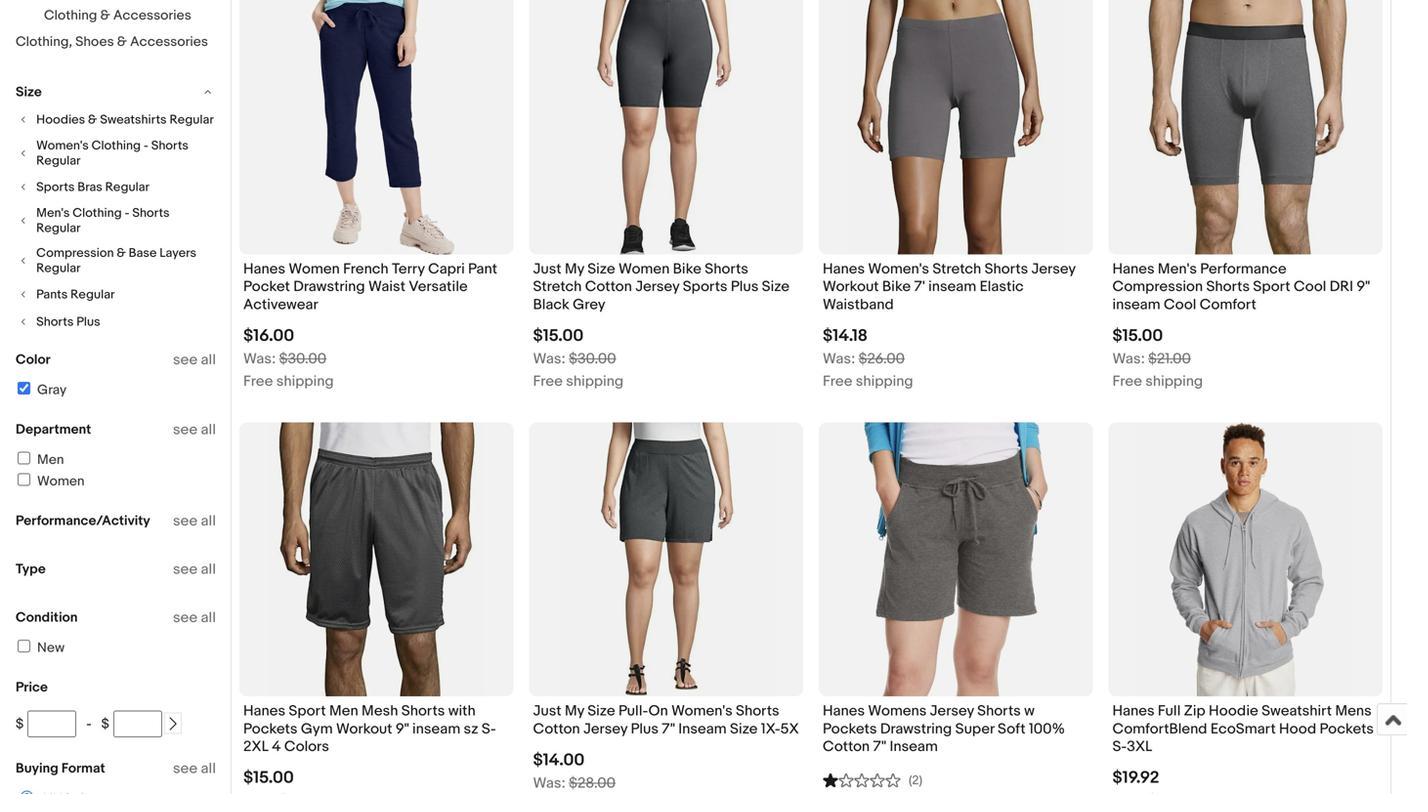 Task type: locate. For each thing, give the bounding box(es) containing it.
men up women link
[[37, 452, 64, 469]]

hanes up 'pocket'
[[243, 261, 286, 278]]

9" inside hanes sport men mesh shorts with pockets gym workout 9" inseam sz s- 2xl 4 colors
[[396, 721, 409, 738]]

2 horizontal spatial plus
[[731, 278, 759, 296]]

1 vertical spatial men's
[[1158, 261, 1198, 278]]

colors
[[284, 739, 329, 756]]

pants regular button
[[16, 286, 216, 304]]

$15.00 up $21.00
[[1113, 326, 1164, 347]]

1 my from the top
[[565, 261, 585, 278]]

hanes up $15.00 was: $21.00 free shipping
[[1113, 261, 1155, 278]]

shipping down grey
[[566, 373, 624, 391]]

stretch inside just my size women bike shorts stretch cotton jersey sports plus size black grey
[[533, 278, 582, 296]]

1 horizontal spatial men's
[[1158, 261, 1198, 278]]

black
[[533, 296, 570, 314]]

& left base
[[117, 246, 126, 261]]

1 vertical spatial -
[[125, 206, 130, 221]]

$15.00 inside $15.00 was: $21.00 free shipping
[[1113, 326, 1164, 347]]

plus inside dropdown button
[[76, 315, 100, 330]]

hanes up 2xl
[[243, 703, 286, 721]]

1 vertical spatial compression
[[1113, 278, 1204, 296]]

pockets up 4
[[243, 721, 298, 738]]

$
[[16, 717, 24, 733], [101, 717, 109, 733]]

6 all from the top
[[201, 761, 216, 778]]

inseam right 7'
[[929, 278, 977, 296]]

1 horizontal spatial men
[[329, 703, 358, 721]]

see all button for condition
[[173, 610, 216, 627]]

1 vertical spatial 9"
[[396, 721, 409, 738]]

1 vertical spatial women's
[[869, 261, 930, 278]]

men up gym
[[329, 703, 358, 721]]

1 vertical spatial plus
[[76, 315, 100, 330]]

$15.00 inside '$15.00 was: $30.00 free shipping'
[[533, 326, 584, 347]]

sport up gym
[[289, 703, 326, 721]]

was: for $15.00 was: $30.00 free shipping
[[533, 351, 566, 368]]

shipping inside $14.18 was: $26.00 free shipping
[[856, 373, 914, 391]]

0 vertical spatial men
[[37, 452, 64, 469]]

men inside hanes sport men mesh shorts with pockets gym workout 9" inseam sz s- 2xl 4 colors
[[329, 703, 358, 721]]

Gray checkbox
[[18, 382, 30, 395]]

0 vertical spatial men's
[[36, 206, 70, 221]]

stretch up elastic
[[933, 261, 982, 278]]

0 vertical spatial plus
[[731, 278, 759, 296]]

1 all from the top
[[201, 351, 216, 369]]

1 vertical spatial just
[[533, 703, 562, 721]]

clothing down sports bras regular
[[73, 206, 122, 221]]

comfort
[[1200, 296, 1257, 314]]

0 horizontal spatial workout
[[336, 721, 392, 738]]

men's inside hanes men's performance compression shorts sport cool dri 9" inseam cool comfort
[[1158, 261, 1198, 278]]

1 vertical spatial sport
[[289, 703, 326, 721]]

0 horizontal spatial $30.00
[[279, 351, 327, 368]]

0 horizontal spatial $15.00
[[243, 769, 294, 789]]

was: down $14.00
[[533, 775, 566, 793]]

women inside hanes women french terry capri pant pocket drawstring waist versatile activewear
[[289, 261, 340, 278]]

Men checkbox
[[18, 452, 30, 465]]

1 horizontal spatial 9"
[[1357, 278, 1371, 296]]

2 see all button from the top
[[173, 421, 216, 439]]

women's inside the women's clothing - shorts regular
[[36, 138, 89, 153]]

7" down on
[[662, 721, 675, 738]]

1 out of 5 stars image
[[823, 772, 901, 789]]

women's down hoodies
[[36, 138, 89, 153]]

All Listings radio
[[21, 791, 33, 795]]

$ for minimum value text box
[[16, 717, 24, 733]]

cotton inside hanes womens jersey shorts w pockets drawstring super soft 100% cotton 7" inseam
[[823, 739, 870, 756]]

free
[[243, 373, 273, 391], [533, 373, 563, 391], [823, 373, 853, 391], [1113, 373, 1143, 391]]

performance/activity
[[16, 513, 150, 530]]

shipping inside '$15.00 was: $30.00 free shipping'
[[566, 373, 624, 391]]

ecosmart
[[1211, 721, 1276, 738]]

was: down the black
[[533, 351, 566, 368]]

was: inside '$15.00 was: $30.00 free shipping'
[[533, 351, 566, 368]]

clothing for women's
[[92, 138, 141, 153]]

clothing inside men's clothing - shorts regular compression & base layers regular
[[73, 206, 122, 221]]

my
[[565, 261, 585, 278], [565, 703, 585, 721]]

$19.92
[[1113, 769, 1160, 789]]

2 all from the top
[[201, 421, 216, 439]]

all for performance/activity
[[201, 513, 216, 530]]

drawstring
[[294, 278, 365, 296], [881, 721, 952, 738]]

6 see from the top
[[173, 761, 198, 778]]

0 horizontal spatial inseam
[[413, 721, 461, 738]]

3 see from the top
[[173, 513, 198, 530]]

mens
[[1336, 703, 1372, 721]]

0 horizontal spatial $
[[16, 717, 24, 733]]

0 horizontal spatial 7"
[[662, 721, 675, 738]]

shipping inside $15.00 was: $21.00 free shipping
[[1146, 373, 1204, 391]]

women
[[289, 261, 340, 278], [619, 261, 670, 278], [37, 474, 85, 490]]

0 horizontal spatial plus
[[76, 315, 100, 330]]

2 free from the left
[[533, 373, 563, 391]]

5 all from the top
[[201, 610, 216, 627]]

clothing for men's
[[73, 206, 122, 221]]

1 horizontal spatial inseam
[[929, 278, 977, 296]]

just inside just my size women bike shorts stretch cotton jersey sports plus size black grey
[[533, 261, 562, 278]]

see for performance/activity
[[173, 513, 198, 530]]

my inside just my size women bike shorts stretch cotton jersey sports plus size black grey
[[565, 261, 585, 278]]

workout down mesh
[[336, 721, 392, 738]]

2 horizontal spatial women's
[[869, 261, 930, 278]]

1 horizontal spatial -
[[125, 206, 130, 221]]

shipping inside '$16.00 was: $30.00 free shipping'
[[276, 373, 334, 391]]

hanes inside hanes sport men mesh shorts with pockets gym workout 9" inseam sz s- 2xl 4 colors
[[243, 703, 286, 721]]

1 just from the top
[[533, 261, 562, 278]]

clothing down hoodies & sweatshirts regular dropdown button
[[92, 138, 141, 153]]

sport inside hanes men's performance compression shorts sport cool dri 9" inseam cool comfort
[[1254, 278, 1291, 296]]

men's inside men's clothing - shorts regular compression & base layers regular
[[36, 206, 70, 221]]

just my size women bike shorts stretch cotton jersey sports plus size black grey image
[[559, 0, 774, 255]]

women's up 7'
[[869, 261, 930, 278]]

was: inside $14.00 was: $28.00
[[533, 775, 566, 793]]

1 horizontal spatial $15.00
[[533, 326, 584, 347]]

hanes womens jersey shorts w pockets drawstring super soft 100% cotton 7" inseam link
[[823, 703, 1090, 761]]

bike inside just my size women bike shorts stretch cotton jersey sports plus size black grey
[[673, 261, 702, 278]]

1 free from the left
[[243, 373, 273, 391]]

1 $ from the left
[[16, 717, 24, 733]]

2 horizontal spatial pockets
[[1320, 721, 1375, 738]]

shipping down $21.00
[[1146, 373, 1204, 391]]

9" inside hanes men's performance compression shorts sport cool dri 9" inseam cool comfort
[[1357, 278, 1371, 296]]

compression inside hanes men's performance compression shorts sport cool dri 9" inseam cool comfort
[[1113, 278, 1204, 296]]

4 all from the top
[[201, 561, 216, 579]]

0 vertical spatial sports
[[36, 180, 75, 195]]

2 horizontal spatial cotton
[[823, 739, 870, 756]]

hanes inside hanes women french terry capri pant pocket drawstring waist versatile activewear
[[243, 261, 286, 278]]

4 free from the left
[[1113, 373, 1143, 391]]

1 horizontal spatial women's
[[672, 703, 733, 721]]

0 horizontal spatial men's
[[36, 206, 70, 221]]

clothing inside the women's clothing - shorts regular
[[92, 138, 141, 153]]

3 see all button from the top
[[173, 513, 216, 530]]

free inside '$15.00 was: $30.00 free shipping'
[[533, 373, 563, 391]]

inseam inside hanes women's stretch shorts jersey workout bike 7' inseam elastic waistband
[[929, 278, 977, 296]]

cool left comfort
[[1164, 296, 1197, 314]]

hanes inside hanes men's performance compression shorts sport cool dri 9" inseam cool comfort
[[1113, 261, 1155, 278]]

activewear
[[243, 296, 318, 314]]

see all for department
[[173, 421, 216, 439]]

shorts inside just my size women bike shorts stretch cotton jersey sports plus size black grey
[[705, 261, 749, 278]]

2 vertical spatial plus
[[631, 721, 659, 738]]

0 horizontal spatial s-
[[482, 721, 496, 738]]

&
[[100, 7, 110, 24], [117, 34, 127, 50], [88, 112, 97, 127], [117, 246, 126, 261]]

hanes women's stretch shorts jersey workout bike 7' inseam elastic waistband image
[[848, 0, 1064, 255]]

clothing up shoes
[[44, 7, 97, 24]]

terry
[[392, 261, 425, 278]]

1 horizontal spatial plus
[[631, 721, 659, 738]]

4 see all button from the top
[[173, 561, 216, 579]]

1 horizontal spatial sport
[[1254, 278, 1291, 296]]

regular up pants
[[36, 261, 81, 276]]

1 horizontal spatial inseam
[[890, 739, 938, 756]]

shorts inside hanes women's stretch shorts jersey workout bike 7' inseam elastic waistband
[[985, 261, 1029, 278]]

& up clothing, shoes & accessories link
[[100, 7, 110, 24]]

see all for condition
[[173, 610, 216, 627]]

free inside $15.00 was: $21.00 free shipping
[[1113, 373, 1143, 391]]

2 shipping from the left
[[566, 373, 624, 391]]

regular inside the women's clothing - shorts regular
[[36, 153, 81, 169]]

$30.00 inside '$16.00 was: $30.00 free shipping'
[[279, 351, 327, 368]]

hanes left womens
[[823, 703, 865, 721]]

pull-
[[619, 703, 649, 721]]

2 pockets from the left
[[823, 721, 877, 738]]

0 horizontal spatial bike
[[673, 261, 702, 278]]

3 see all from the top
[[173, 513, 216, 530]]

4 see from the top
[[173, 561, 198, 579]]

shorts inside hanes men's performance compression shorts sport cool dri 9" inseam cool comfort
[[1207, 278, 1250, 296]]

shipping for $15.00 was: $30.00 free shipping
[[566, 373, 624, 391]]

2 see all from the top
[[173, 421, 216, 439]]

s-
[[482, 721, 496, 738], [1113, 739, 1127, 756]]

1 vertical spatial sports
[[683, 278, 728, 296]]

accessories up clothing, shoes & accessories link
[[113, 7, 191, 24]]

hanes men's performance compression shorts sport cool dri 9" inseam cool comfort image
[[1138, 0, 1354, 255]]

2 $30.00 from the left
[[569, 351, 617, 368]]

sz
[[464, 721, 479, 738]]

2 vertical spatial women's
[[672, 703, 733, 721]]

cotton for $15.00
[[585, 278, 632, 296]]

$30.00 down $16.00
[[279, 351, 327, 368]]

1 horizontal spatial s-
[[1113, 739, 1127, 756]]

6 see all button from the top
[[173, 761, 216, 778]]

free inside '$16.00 was: $30.00 free shipping'
[[243, 373, 273, 391]]

sweatshirt
[[1262, 703, 1333, 721]]

$14.18
[[823, 326, 868, 347]]

just up the black
[[533, 261, 562, 278]]

workout
[[823, 278, 879, 296], [336, 721, 392, 738]]

jersey inside hanes womens jersey shorts w pockets drawstring super soft 100% cotton 7" inseam
[[930, 703, 974, 721]]

size inside dropdown button
[[16, 84, 42, 101]]

regular down women's clothing - shorts regular dropdown button
[[105, 180, 150, 195]]

2 horizontal spatial women
[[619, 261, 670, 278]]

jersey inside hanes women's stretch shorts jersey workout bike 7' inseam elastic waistband
[[1032, 261, 1076, 278]]

1 see from the top
[[173, 351, 198, 369]]

1 horizontal spatial 7"
[[874, 739, 887, 756]]

shipping down $26.00
[[856, 373, 914, 391]]

free inside $14.18 was: $26.00 free shipping
[[823, 373, 853, 391]]

see all for color
[[173, 351, 216, 369]]

0 vertical spatial workout
[[823, 278, 879, 296]]

3 all from the top
[[201, 513, 216, 530]]

cool
[[1294, 278, 1327, 296], [1164, 296, 1197, 314]]

2 $ from the left
[[101, 717, 109, 733]]

men
[[37, 452, 64, 469], [329, 703, 358, 721]]

cotton inside just my size women bike shorts stretch cotton jersey sports plus size black grey
[[585, 278, 632, 296]]

on
[[649, 703, 668, 721]]

1 vertical spatial accessories
[[130, 34, 208, 50]]

hanes men's performance compression shorts sport cool dri 9" inseam cool comfort
[[1113, 261, 1371, 314]]

7" up (2) 'link' at the right
[[874, 739, 887, 756]]

just for $15.00
[[533, 261, 562, 278]]

1 vertical spatial men
[[329, 703, 358, 721]]

$15.00 was: $30.00 free shipping
[[533, 326, 624, 391]]

$ left maximum value text field
[[101, 717, 109, 733]]

plus inside just my size pull-on women's shorts cotton jersey plus 7" inseam size 1x-5x
[[631, 721, 659, 738]]

workout up waistband
[[823, 278, 879, 296]]

pants regular
[[36, 287, 115, 302]]

all for buying format
[[201, 761, 216, 778]]

women's inside just my size pull-on women's shorts cotton jersey plus 7" inseam size 1x-5x
[[672, 703, 733, 721]]

0 vertical spatial just
[[533, 261, 562, 278]]

was: down $14.18
[[823, 351, 856, 368]]

regular
[[170, 112, 214, 127], [36, 153, 81, 169], [105, 180, 150, 195], [36, 221, 81, 236], [36, 261, 81, 276], [71, 287, 115, 302]]

pockets
[[243, 721, 298, 738], [823, 721, 877, 738], [1320, 721, 1375, 738]]

1 vertical spatial clothing
[[92, 138, 141, 153]]

9"
[[1357, 278, 1371, 296], [396, 721, 409, 738]]

0 vertical spatial drawstring
[[294, 278, 365, 296]]

& inside dropdown button
[[88, 112, 97, 127]]

1x-
[[761, 721, 781, 738]]

hanes up comfortblend
[[1113, 703, 1155, 721]]

- inside the women's clothing - shorts regular
[[144, 138, 148, 153]]

w
[[1025, 703, 1035, 721]]

see all
[[173, 351, 216, 369], [173, 421, 216, 439], [173, 513, 216, 530], [173, 561, 216, 579], [173, 610, 216, 627], [173, 761, 216, 778]]

1 horizontal spatial $
[[101, 717, 109, 733]]

pockets down womens
[[823, 721, 877, 738]]

compression up pants regular
[[36, 246, 114, 261]]

plus
[[731, 278, 759, 296], [76, 315, 100, 330], [631, 721, 659, 738]]

was: inside $14.18 was: $26.00 free shipping
[[823, 351, 856, 368]]

women's right on
[[672, 703, 733, 721]]

shipping
[[276, 373, 334, 391], [566, 373, 624, 391], [856, 373, 914, 391], [1146, 373, 1204, 391]]

1 pockets from the left
[[243, 721, 298, 738]]

Maximum Value text field
[[113, 711, 162, 738]]

4 see all from the top
[[173, 561, 216, 579]]

& inside men's clothing - shorts regular compression & base layers regular
[[117, 246, 126, 261]]

1 vertical spatial drawstring
[[881, 721, 952, 738]]

sweatshirts
[[100, 112, 167, 127]]

buying
[[16, 761, 58, 778]]

0 vertical spatial 9"
[[1357, 278, 1371, 296]]

$30.00
[[279, 351, 327, 368], [569, 351, 617, 368]]

s- up the $19.92
[[1113, 739, 1127, 756]]

hanes inside hanes womens jersey shorts w pockets drawstring super soft 100% cotton 7" inseam
[[823, 703, 865, 721]]

see all button for performance/activity
[[173, 513, 216, 530]]

stretch
[[933, 261, 982, 278], [533, 278, 582, 296]]

inseam up $15.00 was: $21.00 free shipping
[[1113, 296, 1161, 314]]

cotton up $14.00
[[533, 721, 580, 738]]

see for color
[[173, 351, 198, 369]]

0 horizontal spatial 9"
[[396, 721, 409, 738]]

clothing inside "clothing & accessories clothing, shoes & accessories"
[[44, 7, 97, 24]]

men's clothing - shorts regular compression & base layers regular
[[36, 206, 197, 276]]

-
[[144, 138, 148, 153], [125, 206, 130, 221], [86, 717, 92, 733]]

all for type
[[201, 561, 216, 579]]

was: for $14.00 was: $28.00
[[533, 775, 566, 793]]

was: left $21.00
[[1113, 351, 1146, 368]]

men's left performance
[[1158, 261, 1198, 278]]

$15.00 down 4
[[243, 769, 294, 789]]

1 see all from the top
[[173, 351, 216, 369]]

hanes up waistband
[[823, 261, 865, 278]]

hoodie
[[1209, 703, 1259, 721]]

0 horizontal spatial cotton
[[533, 721, 580, 738]]

all for color
[[201, 351, 216, 369]]

7"
[[662, 721, 675, 738], [874, 739, 887, 756]]

0 horizontal spatial sport
[[289, 703, 326, 721]]

- inside men's clothing - shorts regular compression & base layers regular
[[125, 206, 130, 221]]

1 horizontal spatial $30.00
[[569, 351, 617, 368]]

3 shipping from the left
[[856, 373, 914, 391]]

1 horizontal spatial cotton
[[585, 278, 632, 296]]

0 vertical spatial my
[[565, 261, 585, 278]]

price
[[16, 680, 48, 697]]

1 horizontal spatial workout
[[823, 278, 879, 296]]

cotton inside just my size pull-on women's shorts cotton jersey plus 7" inseam size 1x-5x
[[533, 721, 580, 738]]

2 horizontal spatial -
[[144, 138, 148, 153]]

regular down bras
[[36, 221, 81, 236]]

0 vertical spatial women's
[[36, 138, 89, 153]]

1 horizontal spatial sports
[[683, 278, 728, 296]]

pockets inside hanes sport men mesh shorts with pockets gym workout 9" inseam sz s- 2xl 4 colors
[[243, 721, 298, 738]]

see all button for buying format
[[173, 761, 216, 778]]

2 see from the top
[[173, 421, 198, 439]]

see all for type
[[173, 561, 216, 579]]

sports inside 'dropdown button'
[[36, 180, 75, 195]]

5 see all from the top
[[173, 610, 216, 627]]

4 shipping from the left
[[1146, 373, 1204, 391]]

1 horizontal spatial women
[[289, 261, 340, 278]]

was: for $16.00 was: $30.00 free shipping
[[243, 351, 276, 368]]

1 vertical spatial workout
[[336, 721, 392, 738]]

all for condition
[[201, 610, 216, 627]]

- down sports bras regular 'dropdown button'
[[125, 206, 130, 221]]

- down sweatshirts
[[144, 138, 148, 153]]

sport
[[1254, 278, 1291, 296], [289, 703, 326, 721]]

cotton up grey
[[585, 278, 632, 296]]

0 horizontal spatial drawstring
[[294, 278, 365, 296]]

4
[[272, 739, 281, 756]]

just my size women bike shorts stretch cotton jersey sports plus size black grey
[[533, 261, 790, 314]]

$15.00 for $15.00 was: $30.00 free shipping
[[533, 326, 584, 347]]

& right hoodies
[[88, 112, 97, 127]]

cotton
[[585, 278, 632, 296], [533, 721, 580, 738], [823, 739, 870, 756]]

cotton up 1 out of 5 stars image
[[823, 739, 870, 756]]

0 horizontal spatial stretch
[[533, 278, 582, 296]]

shipping for $16.00 was: $30.00 free shipping
[[276, 373, 334, 391]]

0 horizontal spatial sports
[[36, 180, 75, 195]]

elastic
[[980, 278, 1024, 296]]

s- right sz
[[482, 721, 496, 738]]

size
[[16, 84, 42, 101], [588, 261, 616, 278], [762, 278, 790, 296], [588, 703, 616, 721], [730, 721, 758, 738]]

sports inside just my size women bike shorts stretch cotton jersey sports plus size black grey
[[683, 278, 728, 296]]

clothing
[[44, 7, 97, 24], [92, 138, 141, 153], [73, 206, 122, 221]]

was: down $16.00
[[243, 351, 276, 368]]

men's down sports bras regular
[[36, 206, 70, 221]]

9" right dri in the right of the page
[[1357, 278, 1371, 296]]

1 horizontal spatial drawstring
[[881, 721, 952, 738]]

cool left dri in the right of the page
[[1294, 278, 1327, 296]]

2 vertical spatial -
[[86, 717, 92, 733]]

was: inside $15.00 was: $21.00 free shipping
[[1113, 351, 1146, 368]]

9" down mesh
[[396, 721, 409, 738]]

Minimum Value text field
[[28, 711, 76, 738]]

1 horizontal spatial compression
[[1113, 278, 1204, 296]]

just inside just my size pull-on women's shorts cotton jersey plus 7" inseam size 1x-5x
[[533, 703, 562, 721]]

1 horizontal spatial pockets
[[823, 721, 877, 738]]

0 horizontal spatial women's
[[36, 138, 89, 153]]

workout inside hanes women's stretch shorts jersey workout bike 7' inseam elastic waistband
[[823, 278, 879, 296]]

shorts plus button
[[16, 313, 216, 331]]

shipping down $16.00
[[276, 373, 334, 391]]

hanes
[[243, 261, 286, 278], [823, 261, 865, 278], [1113, 261, 1155, 278], [243, 703, 286, 721], [823, 703, 865, 721], [1113, 703, 1155, 721]]

1 horizontal spatial bike
[[883, 278, 911, 296]]

1 vertical spatial my
[[565, 703, 585, 721]]

my up grey
[[565, 261, 585, 278]]

$30.00 down grey
[[569, 351, 617, 368]]

2 vertical spatial clothing
[[73, 206, 122, 221]]

$15.00 for $15.00
[[243, 769, 294, 789]]

1 see all button from the top
[[173, 351, 216, 369]]

1 $30.00 from the left
[[279, 351, 327, 368]]

accessories down clothing & accessories "link"
[[130, 34, 208, 50]]

compression & base layers regular button
[[16, 246, 216, 276]]

was: for $14.18 was: $26.00 free shipping
[[823, 351, 856, 368]]

$15.00 down the black
[[533, 326, 584, 347]]

pockets down mens
[[1320, 721, 1375, 738]]

compression up $15.00 was: $21.00 free shipping
[[1113, 278, 1204, 296]]

0 vertical spatial -
[[144, 138, 148, 153]]

stretch up the black
[[533, 278, 582, 296]]

sport inside hanes sport men mesh shorts with pockets gym workout 9" inseam sz s- 2xl 4 colors
[[289, 703, 326, 721]]

3 free from the left
[[823, 373, 853, 391]]

0 vertical spatial clothing
[[44, 7, 97, 24]]

hanes inside hanes women's stretch shorts jersey workout bike 7' inseam elastic waistband
[[823, 261, 865, 278]]

7'
[[915, 278, 926, 296]]

0 vertical spatial sport
[[1254, 278, 1291, 296]]

2 horizontal spatial $15.00
[[1113, 326, 1164, 347]]

hanes inside hanes full zip hoodie sweatshirt mens comfortblend ecosmart hood pockets s-3xl
[[1113, 703, 1155, 721]]

inseam left 1x-
[[679, 721, 727, 738]]

was: inside '$16.00 was: $30.00 free shipping'
[[243, 351, 276, 368]]

my inside just my size pull-on women's shorts cotton jersey plus 7" inseam size 1x-5x
[[565, 703, 585, 721]]

3 pockets from the left
[[1320, 721, 1375, 738]]

0 horizontal spatial pockets
[[243, 721, 298, 738]]

shoes
[[75, 34, 114, 50]]

just up $14.00
[[533, 703, 562, 721]]

$ left minimum value text box
[[16, 717, 24, 733]]

2 horizontal spatial inseam
[[1113, 296, 1161, 314]]

0 horizontal spatial compression
[[36, 246, 114, 261]]

5 see from the top
[[173, 610, 198, 627]]

shorts plus
[[36, 315, 100, 330]]

2 my from the top
[[565, 703, 585, 721]]

$30.00 inside '$15.00 was: $30.00 free shipping'
[[569, 351, 617, 368]]

inseam inside just my size pull-on women's shorts cotton jersey plus 7" inseam size 1x-5x
[[679, 721, 727, 738]]

5 see all button from the top
[[173, 610, 216, 627]]

1 shipping from the left
[[276, 373, 334, 391]]

drawstring down womens
[[881, 721, 952, 738]]

regular up bras
[[36, 153, 81, 169]]

2 just from the top
[[533, 703, 562, 721]]

sport down performance
[[1254, 278, 1291, 296]]

full
[[1158, 703, 1181, 721]]

$15.00
[[533, 326, 584, 347], [1113, 326, 1164, 347], [243, 769, 294, 789]]

6 see all from the top
[[173, 761, 216, 778]]

my up $14.00
[[565, 703, 585, 721]]

sports bras regular button
[[16, 178, 216, 196]]

0 horizontal spatial -
[[86, 717, 92, 733]]

1 horizontal spatial stretch
[[933, 261, 982, 278]]

0 horizontal spatial inseam
[[679, 721, 727, 738]]

0 vertical spatial compression
[[36, 246, 114, 261]]

regular up shorts plus dropdown button
[[71, 287, 115, 302]]

drawstring down french
[[294, 278, 365, 296]]

& down clothing & accessories "link"
[[117, 34, 127, 50]]

hanes full zip hoodie sweatshirt mens comfortblend ecosmart hood pockets s-3xl image
[[1138, 423, 1354, 697]]

- right minimum value text box
[[86, 717, 92, 733]]

inseam up (2)
[[890, 739, 938, 756]]

womens
[[869, 703, 927, 721]]

inseam down with
[[413, 721, 461, 738]]



Task type: vqa. For each thing, say whether or not it's contained in the screenshot.
'Plus' within the Just My Size Women Bike Shorts Stretch Cotton Jersey Sports Plus Size Black Grey
yes



Task type: describe. For each thing, give the bounding box(es) containing it.
with
[[448, 703, 476, 721]]

just my size women bike shorts stretch cotton jersey sports plus size black grey link
[[533, 261, 800, 319]]

pants
[[36, 287, 68, 302]]

waist
[[369, 278, 406, 296]]

see for buying format
[[173, 761, 198, 778]]

gray
[[37, 382, 67, 399]]

hanes for hanes women french terry capri pant pocket drawstring waist versatile activewear
[[243, 261, 286, 278]]

pant
[[468, 261, 498, 278]]

versatile
[[409, 278, 468, 296]]

clothing,
[[16, 34, 72, 50]]

- for women's
[[144, 138, 148, 153]]

hanes full zip hoodie sweatshirt mens comfortblend ecosmart hood pockets s-3xl
[[1113, 703, 1375, 756]]

0 horizontal spatial cool
[[1164, 296, 1197, 314]]

just my size pull-on women's shorts cotton jersey plus 7" inseam size 1x-5x
[[533, 703, 799, 738]]

inseam inside hanes men's performance compression shorts sport cool dri 9" inseam cool comfort
[[1113, 296, 1161, 314]]

hanes for hanes full zip hoodie sweatshirt mens comfortblend ecosmart hood pockets s-3xl
[[1113, 703, 1155, 721]]

inseam inside hanes womens jersey shorts w pockets drawstring super soft 100% cotton 7" inseam
[[890, 739, 938, 756]]

women's clothing - shorts regular button
[[16, 138, 216, 169]]

see all button for color
[[173, 351, 216, 369]]

men link
[[15, 452, 64, 469]]

hanes women's stretch shorts jersey workout bike 7' inseam elastic waistband
[[823, 261, 1076, 314]]

grey
[[573, 296, 606, 314]]

2xl
[[243, 739, 269, 756]]

gym
[[301, 721, 333, 738]]

hanes for hanes men's performance compression shorts sport cool dri 9" inseam cool comfort
[[1113, 261, 1155, 278]]

0 horizontal spatial men
[[37, 452, 64, 469]]

$16.00 was: $30.00 free shipping
[[243, 326, 334, 391]]

1 horizontal spatial cool
[[1294, 278, 1327, 296]]

soft
[[998, 721, 1026, 738]]

women's clothing - shorts regular
[[36, 138, 189, 169]]

hanes sport men mesh shorts with pockets gym workout 9" inseam sz s- 2xl 4 colors link
[[243, 703, 510, 761]]

hanes men's performance compression shorts sport cool dri 9" inseam cool comfort link
[[1113, 261, 1379, 319]]

s- inside hanes full zip hoodie sweatshirt mens comfortblend ecosmart hood pockets s-3xl
[[1113, 739, 1127, 756]]

hanes full zip hoodie sweatshirt mens comfortblend ecosmart hood pockets s-3xl link
[[1113, 703, 1379, 761]]

just my size pull-on women's shorts cotton jersey plus 7" inseam size 1x-5x image
[[559, 423, 774, 697]]

new link
[[15, 640, 65, 657]]

jersey inside just my size women bike shorts stretch cotton jersey sports plus size black grey
[[636, 278, 680, 296]]

dri
[[1330, 278, 1354, 296]]

hanes for hanes sport men mesh shorts with pockets gym workout 9" inseam sz s- 2xl 4 colors
[[243, 703, 286, 721]]

$ for maximum value text field
[[101, 717, 109, 733]]

shipping for $14.18 was: $26.00 free shipping
[[856, 373, 914, 391]]

New checkbox
[[18, 640, 30, 653]]

hanes womens jersey shorts w pockets drawstring super soft 100% cotton 7" inseam image
[[848, 423, 1064, 697]]

hoodies
[[36, 112, 85, 127]]

$30.00 for $16.00
[[279, 351, 327, 368]]

regular inside dropdown button
[[71, 287, 115, 302]]

pockets inside hanes full zip hoodie sweatshirt mens comfortblend ecosmart hood pockets s-3xl
[[1320, 721, 1375, 738]]

new
[[37, 640, 65, 657]]

free for $15.00 was: $21.00 free shipping
[[1113, 373, 1143, 391]]

stretch inside hanes women's stretch shorts jersey workout bike 7' inseam elastic waistband
[[933, 261, 982, 278]]

condition
[[16, 610, 78, 627]]

shorts inside hanes sport men mesh shorts with pockets gym workout 9" inseam sz s- 2xl 4 colors
[[402, 703, 445, 721]]

just my size pull-on women's shorts cotton jersey plus 7" inseam size 1x-5x link
[[533, 703, 800, 743]]

free for $16.00 was: $30.00 free shipping
[[243, 373, 273, 391]]

shipping for $15.00 was: $21.00 free shipping
[[1146, 373, 1204, 391]]

just for $14.00
[[533, 703, 562, 721]]

capri
[[428, 261, 465, 278]]

layers
[[160, 246, 197, 261]]

performance
[[1201, 261, 1287, 278]]

color
[[16, 352, 50, 369]]

jersey inside just my size pull-on women's shorts cotton jersey plus 7" inseam size 1x-5x
[[584, 721, 628, 738]]

hanes sport men mesh shorts with pockets gym workout 9" inseam sz s- 2xl 4 colors
[[243, 703, 496, 756]]

type
[[16, 562, 46, 578]]

waistband
[[823, 296, 894, 314]]

hanes women's stretch shorts jersey workout bike 7' inseam elastic waistband link
[[823, 261, 1090, 319]]

workout inside hanes sport men mesh shorts with pockets gym workout 9" inseam sz s- 2xl 4 colors
[[336, 721, 392, 738]]

(2)
[[909, 774, 923, 789]]

see for department
[[173, 421, 198, 439]]

hoodies & sweatshirts regular
[[36, 112, 214, 127]]

100%
[[1029, 721, 1066, 738]]

zip
[[1185, 703, 1206, 721]]

was: for $15.00 was: $21.00 free shipping
[[1113, 351, 1146, 368]]

comfortblend
[[1113, 721, 1208, 738]]

bike inside hanes women's stretch shorts jersey workout bike 7' inseam elastic waistband
[[883, 278, 911, 296]]

$14.00
[[533, 751, 585, 771]]

inseam inside hanes sport men mesh shorts with pockets gym workout 9" inseam sz s- 2xl 4 colors
[[413, 721, 461, 738]]

see all for buying format
[[173, 761, 216, 778]]

clothing & accessories clothing, shoes & accessories
[[16, 7, 208, 50]]

$14.18 was: $26.00 free shipping
[[823, 326, 914, 391]]

cotton for $14.00
[[533, 721, 580, 738]]

all for department
[[201, 421, 216, 439]]

women inside just my size women bike shorts stretch cotton jersey sports plus size black grey
[[619, 261, 670, 278]]

$15.00 for $15.00 was: $21.00 free shipping
[[1113, 326, 1164, 347]]

see for type
[[173, 561, 198, 579]]

drawstring inside hanes women french terry capri pant pocket drawstring waist versatile activewear
[[294, 278, 365, 296]]

free for $14.18 was: $26.00 free shipping
[[823, 373, 853, 391]]

$21.00
[[1149, 351, 1192, 368]]

clothing, shoes & accessories link
[[16, 34, 208, 50]]

my for $14.00
[[565, 703, 585, 721]]

Women checkbox
[[18, 474, 30, 486]]

buying format
[[16, 761, 105, 778]]

shorts inside just my size pull-on women's shorts cotton jersey plus 7" inseam size 1x-5x
[[736, 703, 780, 721]]

$14.00 was: $28.00
[[533, 751, 616, 793]]

sports bras regular
[[36, 180, 150, 195]]

free for $15.00 was: $30.00 free shipping
[[533, 373, 563, 391]]

shorts inside hanes womens jersey shorts w pockets drawstring super soft 100% cotton 7" inseam
[[978, 703, 1021, 721]]

$28.00
[[569, 775, 616, 793]]

hanes for hanes women's stretch shorts jersey workout bike 7' inseam elastic waistband
[[823, 261, 865, 278]]

women's inside hanes women's stretch shorts jersey workout bike 7' inseam elastic waistband
[[869, 261, 930, 278]]

hoodies & sweatshirts regular button
[[16, 111, 216, 129]]

pocket
[[243, 278, 290, 296]]

hood
[[1280, 721, 1317, 738]]

hanes women french terry capri pant pocket drawstring waist versatile activewear
[[243, 261, 498, 314]]

7" inside hanes womens jersey shorts w pockets drawstring super soft 100% cotton 7" inseam
[[874, 739, 887, 756]]

7" inside just my size pull-on women's shorts cotton jersey plus 7" inseam size 1x-5x
[[662, 721, 675, 738]]

regular right sweatshirts
[[170, 112, 214, 127]]

s- inside hanes sport men mesh shorts with pockets gym workout 9" inseam sz s- 2xl 4 colors
[[482, 721, 496, 738]]

3xl
[[1127, 739, 1153, 756]]

hanes for hanes womens jersey shorts w pockets drawstring super soft 100% cotton 7" inseam
[[823, 703, 865, 721]]

pockets inside hanes womens jersey shorts w pockets drawstring super soft 100% cotton 7" inseam
[[823, 721, 877, 738]]

regular inside 'dropdown button'
[[105, 180, 150, 195]]

women link
[[15, 474, 85, 490]]

super
[[956, 721, 995, 738]]

compression inside men's clothing - shorts regular compression & base layers regular
[[36, 246, 114, 261]]

my for $15.00
[[565, 261, 585, 278]]

see for condition
[[173, 610, 198, 627]]

see all button for type
[[173, 561, 216, 579]]

gray link
[[15, 382, 67, 399]]

hanes women french terry capri pant pocket drawstring waist versatile activewear image
[[269, 0, 485, 255]]

see all button for department
[[173, 421, 216, 439]]

$30.00 for $15.00
[[569, 351, 617, 368]]

see all for performance/activity
[[173, 513, 216, 530]]

hanes women french terry capri pant pocket drawstring waist versatile activewear link
[[243, 261, 510, 319]]

plus inside just my size women bike shorts stretch cotton jersey sports plus size black grey
[[731, 278, 759, 296]]

clothing & accessories link
[[44, 7, 191, 24]]

mesh
[[362, 703, 398, 721]]

size button
[[16, 84, 216, 101]]

hanes sport men mesh shorts with pockets gym workout 9" inseam sz s-2xl 4 colors image
[[269, 423, 485, 697]]

submit price range image
[[166, 718, 180, 731]]

0 horizontal spatial women
[[37, 474, 85, 490]]

french
[[343, 261, 389, 278]]

drawstring inside hanes womens jersey shorts w pockets drawstring super soft 100% cotton 7" inseam
[[881, 721, 952, 738]]

5x
[[781, 721, 799, 738]]

hanes womens jersey shorts w pockets drawstring super soft 100% cotton 7" inseam
[[823, 703, 1066, 756]]

shorts inside the women's clothing - shorts regular
[[151, 138, 189, 153]]

- for men's
[[125, 206, 130, 221]]

bras
[[78, 180, 102, 195]]

format
[[61, 761, 105, 778]]

men's clothing - shorts regular button
[[16, 206, 216, 236]]

shorts inside men's clothing - shorts regular compression & base layers regular
[[132, 206, 170, 221]]

department
[[16, 422, 91, 438]]

$15.00 was: $21.00 free shipping
[[1113, 326, 1204, 391]]

0 vertical spatial accessories
[[113, 7, 191, 24]]

(2) link
[[823, 772, 923, 789]]



